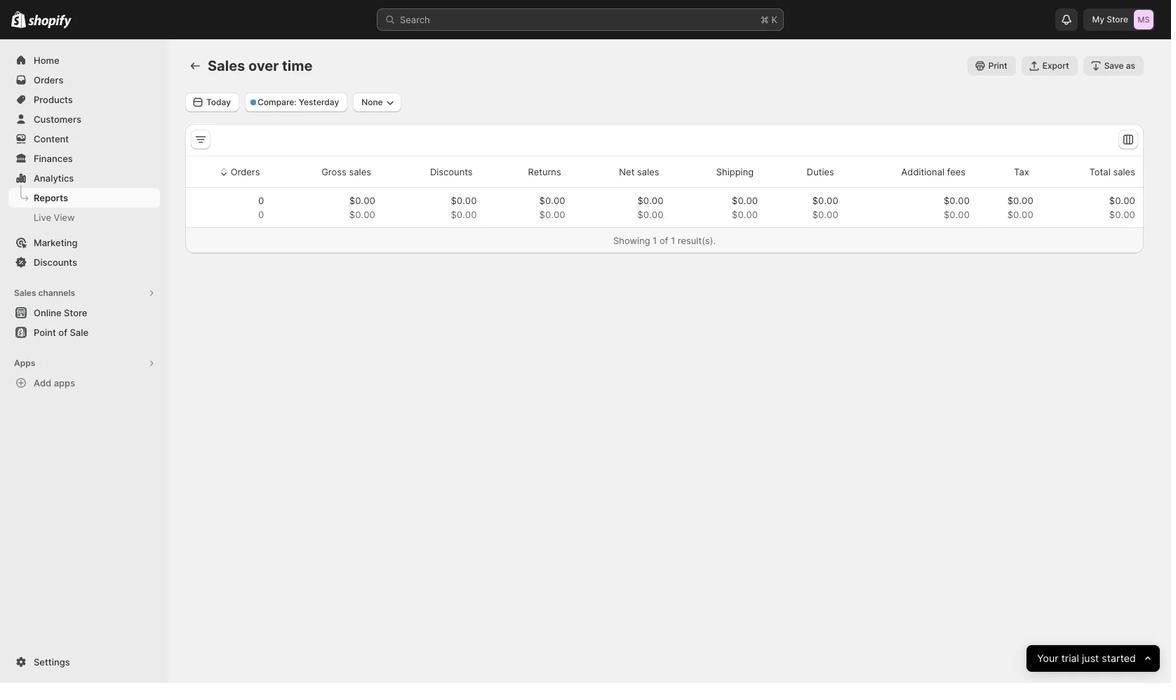 Task type: vqa. For each thing, say whether or not it's contained in the screenshot.
the Address to the top
no



Task type: locate. For each thing, give the bounding box(es) containing it.
discounts
[[430, 166, 473, 178], [34, 257, 77, 268]]

channels
[[38, 288, 75, 298]]

2 sales from the left
[[637, 166, 659, 178]]

$0.00 $0.00
[[349, 195, 375, 220], [451, 195, 477, 220], [539, 195, 565, 220], [638, 195, 664, 220], [732, 195, 758, 220], [812, 195, 839, 220], [944, 195, 970, 220], [1007, 195, 1034, 220], [1109, 195, 1135, 220]]

1
[[653, 235, 657, 246], [671, 235, 675, 246]]

1 0 from the top
[[258, 195, 264, 206]]

1 vertical spatial store
[[64, 307, 87, 319]]

sales right 'total'
[[1113, 166, 1135, 178]]

0 horizontal spatial sales
[[14, 288, 36, 298]]

1 horizontal spatial orders
[[231, 166, 260, 178]]

1 vertical spatial sales
[[14, 288, 36, 298]]

sale
[[70, 327, 88, 338]]

store up sale
[[64, 307, 87, 319]]

my store image
[[1134, 10, 1154, 29]]

1 vertical spatial 0
[[258, 209, 264, 220]]

discounts button
[[414, 159, 475, 185]]

sales inside button
[[14, 288, 36, 298]]

marketing link
[[8, 233, 160, 253]]

export button
[[1022, 56, 1078, 76]]

0 horizontal spatial 1
[[653, 235, 657, 246]]

marketing
[[34, 237, 78, 248]]

0 horizontal spatial of
[[58, 327, 67, 338]]

1 horizontal spatial store
[[1107, 14, 1128, 25]]

view
[[54, 212, 75, 223]]

7 $0.00 $0.00 from the left
[[944, 195, 970, 220]]

compare: yesterday
[[258, 97, 339, 107]]

0 horizontal spatial sales
[[349, 166, 371, 178]]

sales over time
[[208, 58, 313, 74]]

sales for net sales
[[637, 166, 659, 178]]

save
[[1104, 60, 1124, 71]]

orders up 0 0
[[231, 166, 260, 178]]

net sales button
[[603, 159, 661, 185]]

shipping
[[716, 166, 754, 178]]

0 horizontal spatial shopify image
[[11, 11, 26, 28]]

store right the my
[[1107, 14, 1128, 25]]

0 vertical spatial store
[[1107, 14, 1128, 25]]

search
[[400, 14, 430, 25]]

duties button
[[791, 159, 836, 185]]

store for online store
[[64, 307, 87, 319]]

0
[[258, 195, 264, 206], [258, 209, 264, 220]]

1 horizontal spatial of
[[660, 235, 668, 246]]

today
[[206, 97, 231, 107]]

1 right showing
[[653, 235, 657, 246]]

content link
[[8, 129, 160, 149]]

print button
[[968, 56, 1016, 76]]

just
[[1082, 652, 1099, 665]]

0 horizontal spatial store
[[64, 307, 87, 319]]

net
[[619, 166, 635, 178]]

8 $0.00 $0.00 from the left
[[1007, 195, 1034, 220]]

sales for sales over time
[[208, 58, 245, 74]]

of left sale
[[58, 327, 67, 338]]

5 $0.00 $0.00 from the left
[[732, 195, 758, 220]]

$0.00 $0.00 down fees
[[944, 195, 970, 220]]

customers
[[34, 114, 81, 125]]

0 vertical spatial of
[[660, 235, 668, 246]]

$0.00
[[349, 195, 375, 206], [451, 195, 477, 206], [539, 195, 565, 206], [638, 195, 664, 206], [732, 195, 758, 206], [812, 195, 839, 206], [944, 195, 970, 206], [1007, 195, 1034, 206], [1109, 195, 1135, 206], [349, 209, 375, 220], [451, 209, 477, 220], [539, 209, 565, 220], [638, 209, 664, 220], [732, 209, 758, 220], [812, 209, 839, 220], [944, 209, 970, 220], [1007, 209, 1034, 220], [1109, 209, 1135, 220]]

none button
[[353, 93, 401, 112]]

sales right net
[[637, 166, 659, 178]]

sales channels button
[[8, 284, 160, 303]]

1 horizontal spatial sales
[[637, 166, 659, 178]]

save as button
[[1083, 56, 1144, 76]]

0 vertical spatial 0
[[258, 195, 264, 206]]

sales channels
[[14, 288, 75, 298]]

reports
[[34, 192, 68, 204]]

0 horizontal spatial discounts
[[34, 257, 77, 268]]

my
[[1092, 14, 1105, 25]]

k
[[772, 14, 778, 25]]

1 vertical spatial of
[[58, 327, 67, 338]]

settings link
[[8, 653, 160, 672]]

0 0
[[258, 195, 264, 220]]

store
[[1107, 14, 1128, 25], [64, 307, 87, 319]]

$0.00 $0.00 down duties
[[812, 195, 839, 220]]

showing
[[613, 235, 650, 246]]

$0.00 $0.00 down returns
[[539, 195, 565, 220]]

settings
[[34, 657, 70, 668]]

0 vertical spatial orders
[[34, 74, 63, 86]]

orders inside button
[[231, 166, 260, 178]]

sales for gross sales
[[349, 166, 371, 178]]

time
[[282, 58, 313, 74]]

home
[[34, 55, 59, 66]]

store inside button
[[64, 307, 87, 319]]

point
[[34, 327, 56, 338]]

1 horizontal spatial discounts
[[430, 166, 473, 178]]

orders down home on the left top
[[34, 74, 63, 86]]

sales
[[208, 58, 245, 74], [14, 288, 36, 298]]

$0.00 $0.00 down total sales
[[1109, 195, 1135, 220]]

$0.00 $0.00 down discounts button at the top left
[[451, 195, 477, 220]]

your
[[1037, 652, 1059, 665]]

returns
[[528, 166, 561, 178]]

result(s).
[[678, 235, 716, 246]]

point of sale link
[[8, 323, 160, 342]]

point of sale
[[34, 327, 88, 338]]

sales for sales channels
[[14, 288, 36, 298]]

3 sales from the left
[[1113, 166, 1135, 178]]

1 vertical spatial orders
[[231, 166, 260, 178]]

2 horizontal spatial sales
[[1113, 166, 1135, 178]]

of
[[660, 235, 668, 246], [58, 327, 67, 338]]

add
[[34, 378, 51, 389]]

customers link
[[8, 109, 160, 129]]

analytics link
[[8, 168, 160, 188]]

$0.00 $0.00 up showing 1 of 1 result(s).
[[638, 195, 664, 220]]

as
[[1126, 60, 1135, 71]]

sales right gross
[[349, 166, 371, 178]]

sales
[[349, 166, 371, 178], [637, 166, 659, 178], [1113, 166, 1135, 178]]

$0.00 $0.00 down "tax" at the top right
[[1007, 195, 1034, 220]]

0 horizontal spatial orders
[[34, 74, 63, 86]]

$0.00 $0.00 down gross sales at top left
[[349, 195, 375, 220]]

2 0 from the top
[[258, 209, 264, 220]]

$0.00 $0.00 down shipping
[[732, 195, 758, 220]]

1 sales from the left
[[349, 166, 371, 178]]

discounts inside button
[[430, 166, 473, 178]]

of right showing
[[660, 235, 668, 246]]

2 $0.00 $0.00 from the left
[[451, 195, 477, 220]]

orders
[[34, 74, 63, 86], [231, 166, 260, 178]]

sales up today
[[208, 58, 245, 74]]

sales up online
[[14, 288, 36, 298]]

my store
[[1092, 14, 1128, 25]]

1 horizontal spatial 1
[[671, 235, 675, 246]]

0 vertical spatial sales
[[208, 58, 245, 74]]

compare: yesterday button
[[245, 93, 348, 112]]

1 horizontal spatial sales
[[208, 58, 245, 74]]

0 vertical spatial discounts
[[430, 166, 473, 178]]

compare:
[[258, 97, 297, 107]]

shopify image
[[11, 11, 26, 28], [28, 15, 72, 29]]

2 1 from the left
[[671, 235, 675, 246]]

9 $0.00 $0.00 from the left
[[1109, 195, 1135, 220]]

store for my store
[[1107, 14, 1128, 25]]

1 horizontal spatial shopify image
[[28, 15, 72, 29]]

1 left result(s).
[[671, 235, 675, 246]]

finances link
[[8, 149, 160, 168]]



Task type: describe. For each thing, give the bounding box(es) containing it.
apps button
[[8, 354, 160, 373]]

1 vertical spatial discounts
[[34, 257, 77, 268]]

content
[[34, 133, 69, 145]]

of inside point of sale link
[[58, 327, 67, 338]]

none
[[362, 97, 383, 107]]

total
[[1089, 166, 1111, 178]]

discounts link
[[8, 253, 160, 272]]

add apps button
[[8, 373, 160, 393]]

print
[[989, 60, 1007, 71]]

save as
[[1104, 60, 1135, 71]]

export
[[1043, 60, 1069, 71]]

trial
[[1061, 652, 1079, 665]]

returns button
[[512, 159, 563, 185]]

1 1 from the left
[[653, 235, 657, 246]]

live view link
[[8, 208, 160, 227]]

gross sales
[[321, 166, 371, 178]]

tax
[[1014, 166, 1029, 178]]

⌘
[[761, 14, 769, 25]]

yesterday
[[299, 97, 339, 107]]

online
[[34, 307, 62, 319]]

gross sales button
[[305, 159, 373, 185]]

apps
[[54, 378, 75, 389]]

home link
[[8, 51, 160, 70]]

live
[[34, 212, 51, 223]]

online store button
[[0, 303, 168, 323]]

reports link
[[8, 188, 160, 208]]

showing 1 of 1 result(s).
[[613, 235, 716, 246]]

orders button
[[214, 159, 262, 185]]

today button
[[185, 93, 239, 112]]

total sales button
[[1073, 159, 1138, 185]]

1 $0.00 $0.00 from the left
[[349, 195, 375, 220]]

fees
[[947, 166, 966, 178]]

gross
[[321, 166, 346, 178]]

orders link
[[8, 70, 160, 90]]

⌘ k
[[761, 14, 778, 25]]

shipping button
[[700, 159, 756, 185]]

apps
[[14, 358, 35, 368]]

online store link
[[8, 303, 160, 323]]

over
[[248, 58, 279, 74]]

additional
[[901, 166, 945, 178]]

products
[[34, 94, 73, 105]]

tax button
[[998, 159, 1031, 185]]

6 $0.00 $0.00 from the left
[[812, 195, 839, 220]]

net sales
[[619, 166, 659, 178]]

3 $0.00 $0.00 from the left
[[539, 195, 565, 220]]

products link
[[8, 90, 160, 109]]

additional fees
[[901, 166, 966, 178]]

analytics
[[34, 173, 74, 184]]

total sales
[[1089, 166, 1135, 178]]

started
[[1102, 652, 1136, 665]]

your trial just started
[[1037, 652, 1136, 665]]

4 $0.00 $0.00 from the left
[[638, 195, 664, 220]]

your trial just started button
[[1027, 646, 1160, 672]]

live view
[[34, 212, 75, 223]]

additional fees button
[[885, 159, 968, 185]]

add apps
[[34, 378, 75, 389]]

finances
[[34, 153, 73, 164]]

online store
[[34, 307, 87, 319]]

point of sale button
[[0, 323, 168, 342]]

sales for total sales
[[1113, 166, 1135, 178]]

duties
[[807, 166, 834, 178]]



